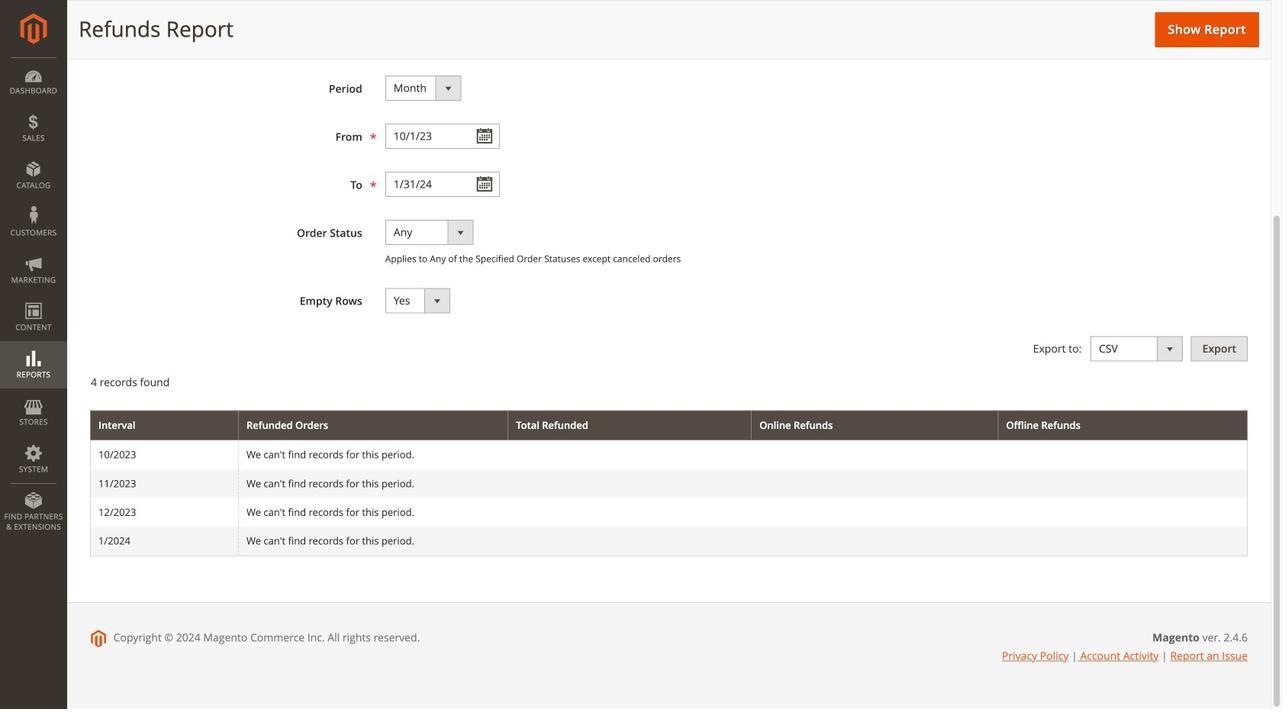 Task type: locate. For each thing, give the bounding box(es) containing it.
None text field
[[385, 124, 500, 149]]

menu bar
[[0, 57, 67, 540]]

None text field
[[385, 172, 500, 197]]



Task type: describe. For each thing, give the bounding box(es) containing it.
magento admin panel image
[[20, 13, 47, 44]]



